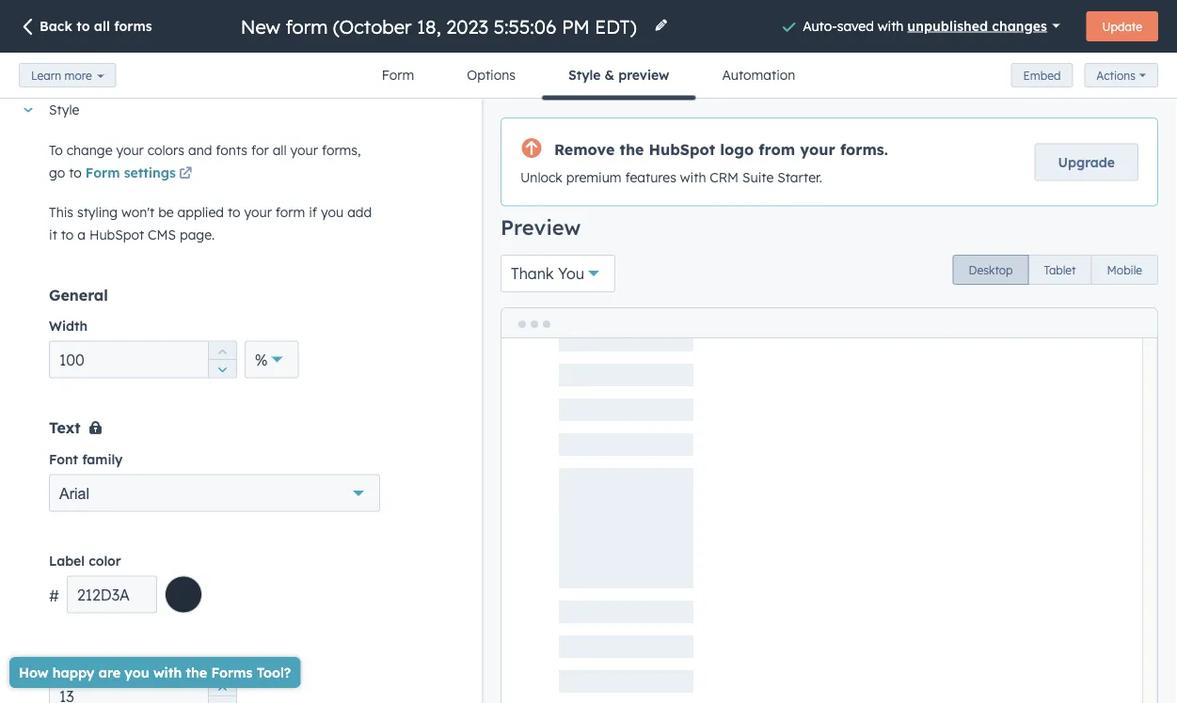Task type: vqa. For each thing, say whether or not it's contained in the screenshot.
with to the bottom
yes



Task type: describe. For each thing, give the bounding box(es) containing it.
label
[[49, 553, 85, 569]]

unpublished changes button
[[908, 12, 1060, 39]]

forms,
[[322, 142, 361, 159]]

form for form settings
[[85, 165, 120, 181]]

for
[[251, 142, 269, 159]]

saved
[[837, 17, 874, 34]]

font family
[[49, 451, 123, 468]]

your up starter.
[[800, 140, 836, 159]]

remove
[[554, 140, 615, 159]]

back to all forms link
[[19, 17, 152, 38]]

thank you button
[[501, 255, 616, 293]]

style for style & preview
[[568, 67, 601, 83]]

%
[[255, 351, 268, 369]]

you
[[558, 265, 585, 283]]

learn
[[31, 68, 61, 82]]

logo
[[720, 140, 754, 159]]

update
[[1103, 19, 1143, 33]]

more
[[64, 68, 92, 82]]

it
[[49, 226, 57, 243]]

if
[[309, 204, 317, 220]]

to left a
[[61, 226, 74, 243]]

from
[[759, 140, 795, 159]]

your inside this styling won't be applied to your form if you add it to a hubspot cms page.
[[244, 204, 272, 220]]

changes
[[992, 17, 1047, 34]]

% button
[[245, 341, 299, 379]]

0 vertical spatial hubspot
[[649, 140, 715, 159]]

general
[[49, 286, 108, 304]]

options button
[[441, 53, 542, 98]]

crm
[[710, 169, 739, 186]]

link opens in a new window image
[[179, 168, 192, 181]]

style button
[[8, 85, 463, 136]]

thank you
[[511, 265, 585, 283]]

upgrade
[[1058, 154, 1115, 170]]

forms
[[114, 18, 152, 34]]

preview
[[618, 67, 670, 83]]

page.
[[180, 226, 215, 243]]

embed
[[1024, 68, 1061, 82]]

auto-saved with
[[803, 17, 908, 34]]

group containing desktop
[[953, 255, 1159, 285]]

learn more button
[[19, 63, 116, 88]]

automation button
[[696, 53, 822, 98]]

you
[[321, 204, 344, 220]]

text
[[49, 418, 81, 437]]

mobile
[[1107, 263, 1143, 277]]

forms.
[[840, 140, 888, 159]]

starter.
[[778, 169, 822, 186]]

to inside to change your colors and fonts for all your forms, go to
[[69, 165, 82, 181]]

to
[[49, 142, 63, 159]]

unpublished
[[908, 17, 988, 34]]

form for form
[[382, 67, 414, 83]]

change
[[66, 142, 112, 159]]

tablet button
[[1028, 255, 1092, 285]]

thank
[[511, 265, 554, 283]]

upgrade link
[[1035, 143, 1139, 181]]

your left forms, on the top
[[290, 142, 318, 159]]

remove the hubspot logo from your forms.
[[554, 140, 888, 159]]

form
[[276, 204, 305, 220]]

none field inside page section element
[[239, 14, 642, 39]]

back
[[40, 18, 72, 34]]

0 horizontal spatial with
[[680, 169, 706, 186]]

width
[[49, 318, 88, 334]]

add
[[347, 204, 372, 220]]



Task type: locate. For each thing, give the bounding box(es) containing it.
fonts
[[216, 142, 248, 159]]

all left forms
[[94, 18, 110, 34]]

be
[[158, 204, 174, 220]]

1 vertical spatial with
[[680, 169, 706, 186]]

applied
[[177, 204, 224, 220]]

color
[[89, 553, 121, 569]]

this styling won't be applied to your form if you add it to a hubspot cms page.
[[49, 204, 372, 243]]

size
[[49, 655, 75, 671]]

features
[[625, 169, 677, 186]]

this
[[49, 204, 73, 220]]

size button
[[49, 644, 237, 704]]

all inside to change your colors and fonts for all your forms, go to
[[273, 142, 287, 159]]

form inside button
[[382, 67, 414, 83]]

preview
[[501, 214, 581, 240]]

0 horizontal spatial all
[[94, 18, 110, 34]]

1 horizontal spatial with
[[878, 17, 904, 34]]

0 vertical spatial with
[[878, 17, 904, 34]]

form settings link
[[85, 163, 196, 186]]

style left &
[[568, 67, 601, 83]]

1 horizontal spatial form
[[382, 67, 414, 83]]

1 vertical spatial form
[[85, 165, 120, 181]]

form left options
[[382, 67, 414, 83]]

unlock premium features with crm suite starter.
[[520, 169, 822, 186]]

automation
[[722, 67, 796, 83]]

0 horizontal spatial form
[[85, 165, 120, 181]]

None text field
[[49, 341, 237, 379], [67, 576, 157, 614], [49, 341, 237, 379], [67, 576, 157, 614]]

unpublished changes
[[908, 17, 1047, 34]]

2 vertical spatial group
[[208, 678, 236, 704]]

cms
[[148, 226, 176, 243]]

caret image
[[23, 108, 34, 112]]

to right back
[[76, 18, 90, 34]]

navigation inside page section element
[[355, 53, 822, 100]]

with right "saved"
[[878, 17, 904, 34]]

style
[[568, 67, 601, 83], [49, 102, 79, 118]]

page section element
[[0, 0, 1177, 100]]

mobile button
[[1091, 255, 1159, 285]]

&
[[605, 67, 615, 83]]

group inside 'size' "button"
[[208, 678, 236, 704]]

unlock
[[520, 169, 563, 186]]

your
[[800, 140, 836, 159], [116, 142, 144, 159], [290, 142, 318, 159], [244, 204, 272, 220]]

desktop button
[[953, 255, 1029, 285]]

with left crm
[[680, 169, 706, 186]]

font
[[49, 451, 78, 468]]

0 horizontal spatial style
[[49, 102, 79, 118]]

all
[[94, 18, 110, 34], [273, 142, 287, 159]]

premium
[[566, 169, 622, 186]]

form button
[[355, 53, 441, 98]]

form settings
[[85, 165, 176, 181]]

back to all forms
[[40, 18, 152, 34]]

to right applied
[[228, 204, 241, 220]]

hubspot down styling
[[89, 226, 144, 243]]

update button
[[1087, 11, 1159, 41]]

with
[[878, 17, 904, 34], [680, 169, 706, 186]]

style & preview button
[[542, 53, 696, 100]]

a
[[77, 226, 86, 243]]

None text field
[[49, 678, 237, 704]]

arial
[[59, 486, 89, 503]]

style for style
[[49, 102, 79, 118]]

navigation
[[355, 53, 822, 100]]

all right for
[[273, 142, 287, 159]]

form
[[382, 67, 414, 83], [85, 165, 120, 181]]

go
[[49, 165, 65, 181]]

won't
[[121, 204, 155, 220]]

auto-
[[803, 17, 837, 34]]

colors
[[148, 142, 185, 159]]

style inside button
[[568, 67, 601, 83]]

with inside page section element
[[878, 17, 904, 34]]

the
[[620, 140, 644, 159]]

1 horizontal spatial hubspot
[[649, 140, 715, 159]]

hubspot inside this styling won't be applied to your form if you add it to a hubspot cms page.
[[89, 226, 144, 243]]

settings
[[124, 165, 176, 181]]

#
[[49, 587, 59, 606]]

1 vertical spatial hubspot
[[89, 226, 144, 243]]

1 horizontal spatial all
[[273, 142, 287, 159]]

link opens in a new window image
[[179, 163, 192, 186]]

actions
[[1097, 68, 1136, 83]]

0 horizontal spatial hubspot
[[89, 226, 144, 243]]

all inside page section element
[[94, 18, 110, 34]]

0 vertical spatial form
[[382, 67, 414, 83]]

to right 'go'
[[69, 165, 82, 181]]

style & preview
[[568, 67, 670, 83]]

your up form settings
[[116, 142, 144, 159]]

navigation containing form
[[355, 53, 822, 100]]

desktop
[[969, 263, 1013, 277]]

hubspot up unlock premium features with crm suite starter.
[[649, 140, 715, 159]]

embed button
[[1011, 63, 1073, 88]]

group
[[953, 255, 1159, 285], [208, 341, 236, 379], [208, 678, 236, 704]]

options
[[467, 67, 516, 83]]

your left "form"
[[244, 204, 272, 220]]

actions button
[[1085, 63, 1159, 88]]

0 vertical spatial all
[[94, 18, 110, 34]]

learn more
[[31, 68, 92, 82]]

label color
[[49, 553, 121, 569]]

arial button
[[49, 475, 380, 512]]

family
[[82, 451, 123, 468]]

1 vertical spatial group
[[208, 341, 236, 379]]

and
[[188, 142, 212, 159]]

to inside page section element
[[76, 18, 90, 34]]

hubspot
[[649, 140, 715, 159], [89, 226, 144, 243]]

tablet
[[1044, 263, 1076, 277]]

style down learn more
[[49, 102, 79, 118]]

0 vertical spatial group
[[953, 255, 1159, 285]]

style inside dropdown button
[[49, 102, 79, 118]]

0 vertical spatial style
[[568, 67, 601, 83]]

to change your colors and fonts for all your forms, go to
[[49, 142, 361, 181]]

1 horizontal spatial style
[[568, 67, 601, 83]]

1 vertical spatial style
[[49, 102, 79, 118]]

1 vertical spatial all
[[273, 142, 287, 159]]

styling
[[77, 204, 118, 220]]

suite
[[743, 169, 774, 186]]

to
[[76, 18, 90, 34], [69, 165, 82, 181], [228, 204, 241, 220], [61, 226, 74, 243]]

form down change at top
[[85, 165, 120, 181]]

None field
[[239, 14, 642, 39]]



